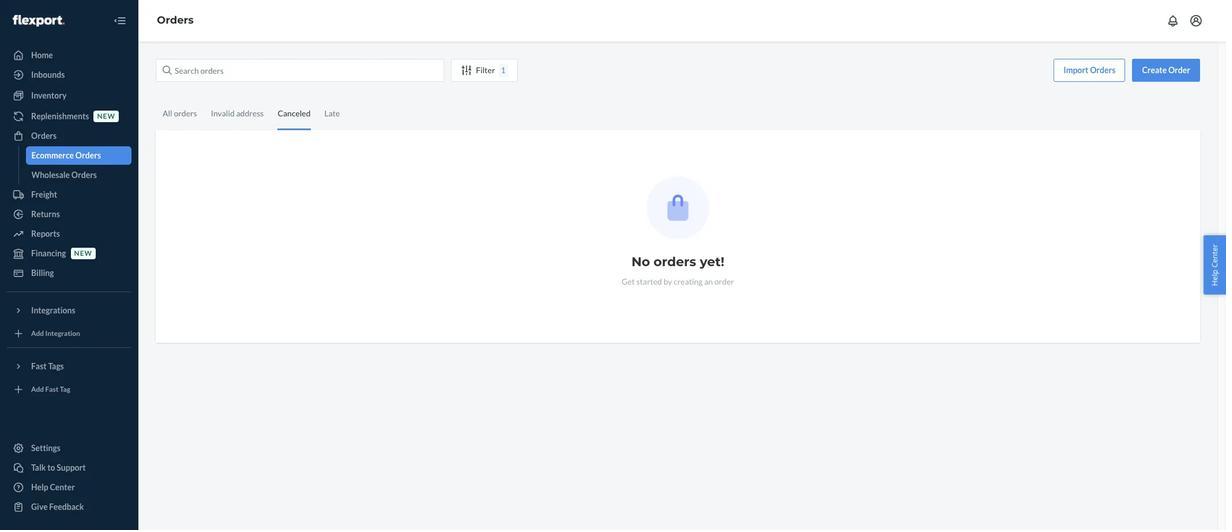 Task type: locate. For each thing, give the bounding box(es) containing it.
orders up ecommerce
[[31, 131, 57, 141]]

orders inside button
[[1090, 65, 1116, 75]]

help inside 'button'
[[1210, 270, 1220, 286]]

orders for import orders
[[1090, 65, 1116, 75]]

ecommerce
[[31, 151, 74, 160]]

new down inventory 'link' at the left top of page
[[97, 112, 115, 121]]

1 vertical spatial orders
[[654, 254, 696, 270]]

1 horizontal spatial new
[[97, 112, 115, 121]]

add
[[31, 330, 44, 338], [31, 386, 44, 394]]

orders
[[174, 108, 197, 118], [654, 254, 696, 270]]

1 vertical spatial new
[[74, 249, 92, 258]]

0 vertical spatial add
[[31, 330, 44, 338]]

orders right import
[[1090, 65, 1116, 75]]

inventory link
[[7, 87, 132, 105]]

fast left tag
[[45, 386, 59, 394]]

tag
[[60, 386, 70, 394]]

orders
[[157, 14, 194, 27], [1090, 65, 1116, 75], [31, 131, 57, 141], [75, 151, 101, 160], [71, 170, 97, 180]]

feedback
[[49, 502, 84, 512]]

creating
[[674, 277, 703, 287]]

1 vertical spatial center
[[50, 483, 75, 493]]

create
[[1143, 65, 1167, 75]]

all orders
[[163, 108, 197, 118]]

1 vertical spatial help center
[[31, 483, 75, 493]]

no
[[632, 254, 650, 270]]

billing link
[[7, 264, 132, 283]]

inbounds link
[[7, 66, 132, 84]]

returns link
[[7, 205, 132, 224]]

support
[[57, 463, 86, 473]]

open notifications image
[[1167, 14, 1180, 28]]

ecommerce orders
[[31, 151, 101, 160]]

give
[[31, 502, 48, 512]]

close navigation image
[[113, 14, 127, 28]]

to
[[47, 463, 55, 473]]

orders down ecommerce orders link
[[71, 170, 97, 180]]

filter
[[476, 65, 495, 75]]

center inside 'button'
[[1210, 244, 1220, 268]]

no orders yet!
[[632, 254, 725, 270]]

0 horizontal spatial new
[[74, 249, 92, 258]]

add left integration
[[31, 330, 44, 338]]

orders right all
[[174, 108, 197, 118]]

0 horizontal spatial center
[[50, 483, 75, 493]]

0 vertical spatial help
[[1210, 270, 1220, 286]]

1 add from the top
[[31, 330, 44, 338]]

0 horizontal spatial orders
[[174, 108, 197, 118]]

1 horizontal spatial help center
[[1210, 244, 1220, 286]]

an
[[705, 277, 713, 287]]

started
[[637, 277, 662, 287]]

all
[[163, 108, 172, 118]]

0 horizontal spatial help center
[[31, 483, 75, 493]]

add down 'fast tags'
[[31, 386, 44, 394]]

new down reports link
[[74, 249, 92, 258]]

orders up wholesale orders link
[[75, 151, 101, 160]]

integrations
[[31, 306, 75, 316]]

1 horizontal spatial orders
[[654, 254, 696, 270]]

wholesale
[[31, 170, 70, 180]]

1 vertical spatial add
[[31, 386, 44, 394]]

fast
[[31, 362, 47, 372], [45, 386, 59, 394]]

1 horizontal spatial center
[[1210, 244, 1220, 268]]

1 vertical spatial help
[[31, 483, 48, 493]]

0 vertical spatial center
[[1210, 244, 1220, 268]]

orders link
[[157, 14, 194, 27], [7, 127, 132, 145]]

canceled
[[278, 108, 311, 118]]

0 vertical spatial orders link
[[157, 14, 194, 27]]

freight
[[31, 190, 57, 200]]

financing
[[31, 249, 66, 258]]

0 vertical spatial help center
[[1210, 244, 1220, 286]]

0 horizontal spatial help
[[31, 483, 48, 493]]

get
[[622, 277, 635, 287]]

late
[[325, 108, 340, 118]]

orders for ecommerce orders
[[75, 151, 101, 160]]

orders link up search icon
[[157, 14, 194, 27]]

1
[[501, 65, 506, 75]]

help center
[[1210, 244, 1220, 286], [31, 483, 75, 493]]

orders up get started by creating an order
[[654, 254, 696, 270]]

import
[[1064, 65, 1089, 75]]

reports
[[31, 229, 60, 239]]

fast inside 'dropdown button'
[[31, 362, 47, 372]]

new
[[97, 112, 115, 121], [74, 249, 92, 258]]

ecommerce orders link
[[26, 147, 132, 165]]

give feedback button
[[7, 498, 132, 517]]

add integration link
[[7, 325, 132, 343]]

0 vertical spatial orders
[[174, 108, 197, 118]]

import orders
[[1064, 65, 1116, 75]]

flexport logo image
[[13, 15, 65, 26]]

1 horizontal spatial help
[[1210, 270, 1220, 286]]

0 vertical spatial new
[[97, 112, 115, 121]]

1 vertical spatial fast
[[45, 386, 59, 394]]

open account menu image
[[1190, 14, 1203, 28]]

yet!
[[700, 254, 725, 270]]

0 vertical spatial fast
[[31, 362, 47, 372]]

help
[[1210, 270, 1220, 286], [31, 483, 48, 493]]

orders link up 'ecommerce orders'
[[7, 127, 132, 145]]

integration
[[45, 330, 80, 338]]

2 add from the top
[[31, 386, 44, 394]]

add fast tag link
[[7, 381, 132, 399]]

by
[[664, 277, 672, 287]]

center
[[1210, 244, 1220, 268], [50, 483, 75, 493]]

0 horizontal spatial orders link
[[7, 127, 132, 145]]

fast left tags
[[31, 362, 47, 372]]



Task type: describe. For each thing, give the bounding box(es) containing it.
create order link
[[1133, 59, 1201, 82]]

invalid
[[211, 108, 235, 118]]

billing
[[31, 268, 54, 278]]

returns
[[31, 209, 60, 219]]

freight link
[[7, 186, 132, 204]]

orders for wholesale orders
[[71, 170, 97, 180]]

address
[[236, 108, 264, 118]]

help center button
[[1204, 236, 1227, 295]]

reports link
[[7, 225, 132, 243]]

talk to support button
[[7, 459, 132, 478]]

wholesale orders
[[31, 170, 97, 180]]

empty list image
[[647, 177, 710, 239]]

settings
[[31, 444, 61, 453]]

orders up search icon
[[157, 14, 194, 27]]

order
[[715, 277, 734, 287]]

tags
[[48, 362, 64, 372]]

replenishments
[[31, 111, 89, 121]]

help center link
[[7, 479, 132, 497]]

1 vertical spatial orders link
[[7, 127, 132, 145]]

give feedback
[[31, 502, 84, 512]]

invalid address
[[211, 108, 264, 118]]

add fast tag
[[31, 386, 70, 394]]

talk to support
[[31, 463, 86, 473]]

add for add fast tag
[[31, 386, 44, 394]]

filter 1
[[476, 65, 506, 75]]

get started by creating an order
[[622, 277, 734, 287]]

integrations button
[[7, 302, 132, 320]]

order
[[1169, 65, 1191, 75]]

new for replenishments
[[97, 112, 115, 121]]

fast tags button
[[7, 358, 132, 376]]

add integration
[[31, 330, 80, 338]]

search image
[[163, 66, 172, 75]]

home link
[[7, 46, 132, 65]]

inbounds
[[31, 70, 65, 80]]

create order
[[1143, 65, 1191, 75]]

1 horizontal spatial orders link
[[157, 14, 194, 27]]

orders for no
[[654, 254, 696, 270]]

new for financing
[[74, 249, 92, 258]]

talk
[[31, 463, 46, 473]]

settings link
[[7, 440, 132, 458]]

add for add integration
[[31, 330, 44, 338]]

wholesale orders link
[[26, 166, 132, 185]]

Search orders text field
[[156, 59, 444, 82]]

import orders button
[[1054, 59, 1126, 82]]

help center inside 'button'
[[1210, 244, 1220, 286]]

fast tags
[[31, 362, 64, 372]]

orders for all
[[174, 108, 197, 118]]

home
[[31, 50, 53, 60]]

inventory
[[31, 91, 67, 100]]



Task type: vqa. For each thing, say whether or not it's contained in the screenshot.
New to the top
yes



